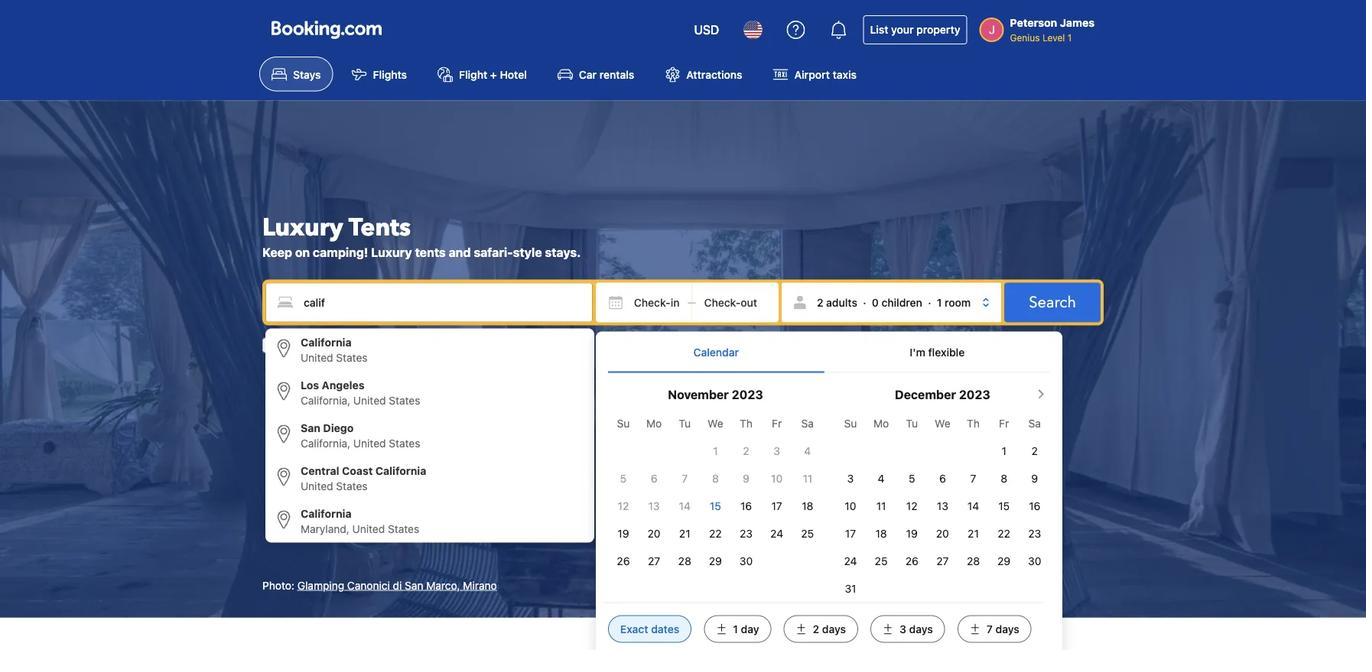 Task type: describe. For each thing, give the bounding box(es) containing it.
19 November 2023 checkbox
[[618, 527, 629, 540]]

8 for 8 checkbox
[[1001, 472, 1008, 485]]

we for december
[[935, 417, 951, 430]]

23 December 2023 checkbox
[[1029, 527, 1042, 540]]

children
[[882, 296, 923, 309]]

29 for 29 "option"
[[998, 555, 1011, 567]]

december 2023 element for november
[[608, 410, 823, 575]]

tu for december 2023
[[906, 417, 918, 430]]

none search field containing search
[[262, 279, 1104, 650]]

8 for 8 november 2023 option
[[712, 472, 719, 485]]

hotel
[[500, 68, 527, 81]]

0 horizontal spatial luxury
[[262, 211, 343, 244]]

glamping
[[297, 579, 344, 592]]

5 option from the top
[[265, 500, 594, 543]]

san diego california, united states
[[301, 421, 420, 449]]

30 for 30 november 2023 option at bottom
[[740, 555, 753, 567]]

flight
[[459, 68, 488, 81]]

search
[[1029, 292, 1077, 313]]

25 November 2023 checkbox
[[801, 527, 814, 540]]

2 right day
[[813, 623, 820, 635]]

and
[[449, 245, 471, 259]]

10 December 2023 checkbox
[[845, 500, 857, 512]]

12 November 2023 checkbox
[[618, 500, 629, 512]]

fr for december 2023
[[999, 417, 1009, 430]]

1 horizontal spatial san
[[405, 579, 423, 592]]

california, united for los angeles
[[301, 394, 386, 406]]

th for november 2023
[[740, 417, 753, 430]]

19 December 2023 checkbox
[[906, 527, 918, 540]]

traveling
[[302, 339, 344, 351]]

23 for the 23 november 2023 checkbox
[[740, 527, 753, 540]]

20 for "20 december 2023" option
[[936, 527, 949, 540]]

9 for 9 option
[[743, 472, 750, 485]]

in
[[671, 296, 680, 309]]

option containing san diego
[[265, 414, 594, 457]]

15 for 15 december 2023 option
[[999, 500, 1010, 512]]

december 2023 element for december
[[835, 410, 1050, 603]]

Type your destination search field
[[265, 283, 593, 322]]

rentals
[[600, 68, 634, 81]]

9 December 2023 checkbox
[[1032, 472, 1038, 485]]

attractions
[[686, 68, 743, 81]]

keep
[[262, 245, 292, 259]]

genius
[[1010, 32, 1040, 43]]

5 for 5 checkbox
[[620, 472, 627, 485]]

airport taxis link
[[761, 57, 869, 91]]

room
[[945, 296, 971, 309]]

2 up 9 'checkbox'
[[1032, 445, 1038, 457]]

taxis
[[833, 68, 857, 81]]

search button
[[1005, 283, 1101, 322]]

13 December 2023 checkbox
[[937, 500, 949, 512]]

2 adults · 0 children · 1 room
[[817, 296, 971, 309]]

i'm for i'm flexible
[[910, 346, 926, 359]]

united inside california united states
[[301, 351, 333, 364]]

1 day
[[733, 623, 759, 635]]

calendar button
[[608, 332, 825, 372]]

luxury tents keep on camping! luxury tents and safari-style stays.
[[262, 211, 581, 259]]

22 December 2023 checkbox
[[998, 527, 1011, 540]]

20 November 2023 checkbox
[[648, 527, 661, 540]]

29 November 2023 checkbox
[[709, 555, 722, 567]]

stays
[[293, 68, 321, 81]]

di
[[393, 579, 402, 592]]

4 for 4 december 2023 'checkbox'
[[878, 472, 885, 485]]

glamping canonici di san marco, mirano link
[[297, 579, 497, 592]]

13 for 13 november 2023 'option'
[[649, 500, 660, 512]]

6 December 2023 checkbox
[[940, 472, 946, 485]]

angeles
[[322, 379, 365, 391]]

car rentals
[[579, 68, 634, 81]]

2 horizontal spatial 3
[[900, 623, 907, 635]]

i'm flexible button
[[825, 332, 1050, 372]]

3 for 3 option
[[847, 472, 854, 485]]

car
[[579, 68, 597, 81]]

12 December 2023 checkbox
[[907, 500, 918, 512]]

i'm traveling for work
[[284, 339, 388, 351]]

2 November 2023 checkbox
[[743, 445, 750, 457]]

1 inside peterson james genius level 1
[[1068, 32, 1072, 43]]

on
[[295, 245, 310, 259]]

california maryland, united states
[[301, 507, 419, 535]]

diego
[[323, 421, 354, 434]]

states inside 'central coast california united states'
[[336, 480, 368, 492]]

list your property link
[[863, 15, 967, 44]]

6 for 6 december 2023 checkbox
[[940, 472, 946, 485]]

day
[[741, 623, 759, 635]]

fr for november 2023
[[772, 417, 782, 430]]

28 November 2023 checkbox
[[678, 555, 691, 567]]

camping!
[[313, 245, 368, 259]]

17 for 17 checkbox
[[845, 527, 856, 540]]

tu for november 2023
[[679, 417, 691, 430]]

option containing central coast california
[[265, 457, 594, 500]]

18 for the '18' option
[[876, 527, 887, 540]]

out
[[741, 296, 757, 309]]

states inside "los angeles california, united states"
[[389, 394, 420, 406]]

option containing los angeles
[[265, 371, 594, 414]]

december 2023
[[895, 387, 991, 402]]

16 December 2023 checkbox
[[1029, 500, 1041, 512]]

21 December 2023 checkbox
[[968, 527, 979, 540]]

10 for 10 checkbox
[[771, 472, 783, 485]]

3 December 2023 checkbox
[[847, 472, 854, 485]]

november 2023
[[668, 387, 763, 402]]

17 for 17 option
[[772, 500, 782, 512]]

9 November 2023 checkbox
[[743, 472, 750, 485]]

for
[[347, 339, 361, 351]]

25 December 2023 checkbox
[[875, 555, 888, 567]]

7 December 2023 checkbox
[[971, 472, 977, 485]]

mo for december
[[874, 417, 889, 430]]

5 for 5 checkbox on the right
[[909, 472, 915, 485]]

20 for 20 option
[[648, 527, 661, 540]]

29 December 2023 checkbox
[[998, 555, 1011, 567]]

0 vertical spatial +
[[490, 68, 497, 81]]

tab list inside search field
[[608, 332, 1050, 373]]

mo for november
[[647, 417, 662, 430]]

1 December 2023 checkbox
[[1002, 445, 1007, 457]]

peterson james genius level 1
[[1010, 16, 1095, 43]]

11 November 2023 checkbox
[[803, 472, 813, 485]]

3 for 3 november 2023 option
[[774, 445, 780, 457]]

+ inside search field
[[732, 285, 739, 297]]

9 for 9 'checkbox'
[[1032, 472, 1038, 485]]

19 for the 19 december 2023 checkbox
[[906, 527, 918, 540]]

i'm flexible
[[910, 346, 965, 359]]

your
[[891, 23, 914, 36]]

3 days
[[900, 623, 933, 635]]

th for december 2023
[[967, 417, 980, 430]]

usd
[[694, 23, 720, 37]]

check- for in
[[634, 296, 671, 309]]

15 December 2023 checkbox
[[999, 500, 1010, 512]]

marco,
[[426, 579, 460, 592]]

26 for 26 checkbox
[[906, 555, 919, 567]]

3 November 2023 checkbox
[[774, 445, 780, 457]]

svg image
[[608, 295, 623, 310]]

17 November 2023 checkbox
[[772, 500, 782, 512]]

flexible
[[928, 346, 965, 359]]

svg image
[[704, 295, 720, 310]]

property
[[917, 23, 961, 36]]

list
[[870, 23, 889, 36]]

14 for '14 november 2023' checkbox
[[679, 500, 691, 512]]

18 November 2023 checkbox
[[802, 500, 814, 512]]

usd button
[[685, 11, 729, 48]]

airport
[[795, 68, 830, 81]]

14 December 2023 checkbox
[[968, 500, 979, 512]]

7 days
[[987, 623, 1020, 635]]

days for 7 days
[[996, 623, 1020, 635]]

los angeles california, united states
[[301, 379, 420, 406]]

26 November 2023 checkbox
[[617, 555, 630, 567]]

1 horizontal spatial luxury
[[371, 245, 412, 259]]

6 November 2023 checkbox
[[651, 472, 658, 485]]

check-in
[[634, 296, 680, 309]]

mirano
[[463, 579, 497, 592]]

1 · from the left
[[863, 296, 866, 309]]

13 for '13 december 2023' option
[[937, 500, 949, 512]]

26 December 2023 checkbox
[[906, 555, 919, 567]]

28 for 28 december 2023 "checkbox"
[[967, 555, 980, 567]]

california for california maryland, united states
[[301, 507, 352, 520]]

level
[[1043, 32, 1065, 43]]

dates
[[651, 623, 680, 635]]

2 left adults
[[817, 296, 824, 309]]

james
[[1060, 16, 1095, 29]]

style
[[513, 245, 542, 259]]

27 December 2023 checkbox
[[937, 555, 949, 567]]

california, united for san diego
[[301, 437, 386, 449]]

18 December 2023 checkbox
[[876, 527, 887, 540]]

27 for 27 december 2023 option
[[937, 555, 949, 567]]

12 for '12 december 2023' checkbox
[[907, 500, 918, 512]]

sa for november 2023
[[802, 417, 814, 430]]



Task type: locate. For each thing, give the bounding box(es) containing it.
1 horizontal spatial 25
[[875, 555, 888, 567]]

0 horizontal spatial 30
[[740, 555, 753, 567]]

i'm inside button
[[910, 346, 926, 359]]

31
[[845, 582, 856, 595]]

0 horizontal spatial 10
[[771, 472, 783, 485]]

tu
[[679, 417, 691, 430], [906, 417, 918, 430]]

california up los
[[301, 336, 352, 348]]

6 up '13 december 2023' option
[[940, 472, 946, 485]]

0 horizontal spatial 18
[[802, 500, 814, 512]]

28 December 2023 checkbox
[[967, 555, 980, 567]]

2 vertical spatial california
[[301, 507, 352, 520]]

1 up 8 checkbox
[[1002, 445, 1007, 457]]

2 26 from the left
[[906, 555, 919, 567]]

adults
[[826, 296, 858, 309]]

stays.
[[545, 245, 581, 259]]

0 horizontal spatial 3
[[774, 445, 780, 457]]

4 option from the top
[[265, 457, 594, 500]]

1 30 from the left
[[740, 555, 753, 567]]

8 December 2023 checkbox
[[1001, 472, 1008, 485]]

flights
[[373, 68, 407, 81]]

0 horizontal spatial check-
[[634, 296, 671, 309]]

20 December 2023 checkbox
[[936, 527, 949, 540]]

photo:
[[262, 579, 294, 592]]

we up 1 option
[[708, 417, 724, 430]]

23 for 23 option
[[1029, 527, 1042, 540]]

1 vertical spatial 3
[[847, 472, 854, 485]]

22 for 22 november 2023 checkbox
[[709, 527, 722, 540]]

0 horizontal spatial mo
[[647, 417, 662, 430]]

central
[[301, 464, 339, 477]]

sa up 4 november 2023 checkbox on the right bottom
[[802, 417, 814, 430]]

9 up 16 december 2023 checkbox
[[1032, 472, 1038, 485]]

th
[[740, 417, 753, 430], [967, 417, 980, 430]]

8 November 2023 checkbox
[[712, 472, 719, 485]]

november
[[668, 387, 729, 402]]

23 up 30 december 2023 checkbox
[[1029, 527, 1042, 540]]

2 horizontal spatial 7
[[987, 623, 993, 635]]

1 horizontal spatial ·
[[928, 296, 931, 309]]

1 horizontal spatial 9
[[1032, 472, 1038, 485]]

17 December 2023 checkbox
[[845, 527, 856, 540]]

20 up 27 december 2023 option
[[936, 527, 949, 540]]

2 th from the left
[[967, 417, 980, 430]]

1 20 from the left
[[648, 527, 661, 540]]

california up maryland, united
[[301, 507, 352, 520]]

2
[[817, 296, 824, 309], [743, 445, 750, 457], [1032, 445, 1038, 457], [813, 623, 820, 635]]

15 up 22 november 2023 checkbox
[[710, 500, 721, 512]]

tab list
[[608, 332, 1050, 373]]

13 November 2023 checkbox
[[649, 500, 660, 512]]

1 28 from the left
[[678, 555, 691, 567]]

2 14 from the left
[[968, 500, 979, 512]]

20 up 27 checkbox
[[648, 527, 661, 540]]

3 down 26 checkbox
[[900, 623, 907, 635]]

0 horizontal spatial 29
[[709, 555, 722, 567]]

san left diego at the left bottom of page
[[301, 421, 321, 434]]

31 December 2023 checkbox
[[845, 582, 856, 595]]

18 for 18 checkbox at the right bottom of page
[[802, 500, 814, 512]]

0 vertical spatial united
[[301, 351, 333, 364]]

1 left day
[[733, 623, 738, 635]]

11 up 18 checkbox at the right bottom of page
[[803, 472, 813, 485]]

0 horizontal spatial fr
[[772, 417, 782, 430]]

1 horizontal spatial 13
[[937, 500, 949, 512]]

states inside california maryland, united states
[[388, 522, 419, 535]]

7 for 7 december 2023 option
[[971, 472, 977, 485]]

california, united down diego at the left bottom of page
[[301, 437, 386, 449]]

december 2023 element
[[608, 410, 823, 575], [835, 410, 1050, 603]]

+ left out
[[732, 285, 739, 297]]

0 horizontal spatial 4
[[804, 445, 811, 457]]

i'm left flexible on the bottom right of the page
[[910, 346, 926, 359]]

2 horizontal spatial days
[[996, 623, 1020, 635]]

california inside 'central coast california united states'
[[375, 464, 426, 477]]

0 horizontal spatial +
[[490, 68, 497, 81]]

0 horizontal spatial days
[[822, 623, 846, 635]]

29 down the 22 checkbox
[[998, 555, 1011, 567]]

2 19 from the left
[[906, 527, 918, 540]]

2 vertical spatial 3
[[900, 623, 907, 635]]

1 horizontal spatial 3
[[847, 472, 854, 485]]

0
[[872, 296, 879, 309]]

2 29 from the left
[[998, 555, 1011, 567]]

10 November 2023 checkbox
[[771, 472, 783, 485]]

0 horizontal spatial 15
[[710, 500, 721, 512]]

30
[[740, 555, 753, 567], [1028, 555, 1042, 567]]

12
[[618, 500, 629, 512], [907, 500, 918, 512]]

days
[[822, 623, 846, 635], [909, 623, 933, 635], [996, 623, 1020, 635]]

2023 for december 2023
[[959, 387, 991, 402]]

tents
[[415, 245, 446, 259]]

1 horizontal spatial 23
[[1029, 527, 1042, 540]]

2 check- from the left
[[704, 296, 741, 309]]

1 14 from the left
[[679, 500, 691, 512]]

2 december 2023 element from the left
[[835, 410, 1050, 603]]

0 vertical spatial san
[[301, 421, 321, 434]]

30 November 2023 checkbox
[[740, 555, 753, 567]]

16 down 9 option
[[741, 500, 752, 512]]

8
[[712, 472, 719, 485], [1001, 472, 1008, 485]]

1 horizontal spatial 24
[[844, 555, 857, 567]]

14 for 14 december 2023 checkbox
[[968, 500, 979, 512]]

1 horizontal spatial 28
[[967, 555, 980, 567]]

7 for 7 november 2023 option
[[682, 472, 688, 485]]

15 for 15 option
[[710, 500, 721, 512]]

19 up "26" checkbox
[[618, 527, 629, 540]]

california
[[301, 336, 352, 348], [375, 464, 426, 477], [301, 507, 352, 520]]

17 up 24 december 2023 checkbox
[[845, 527, 856, 540]]

0 horizontal spatial 25
[[801, 527, 814, 540]]

coast
[[342, 464, 373, 477]]

0 horizontal spatial 27
[[648, 555, 660, 567]]

2 · from the left
[[928, 296, 931, 309]]

1 horizontal spatial 18
[[876, 527, 887, 540]]

2 8 from the left
[[1001, 472, 1008, 485]]

0 horizontal spatial 5
[[620, 472, 627, 485]]

0 horizontal spatial we
[[708, 417, 724, 430]]

luxury
[[262, 211, 343, 244], [371, 245, 412, 259]]

fr up 3 november 2023 option
[[772, 417, 782, 430]]

0 horizontal spatial december 2023 element
[[608, 410, 823, 575]]

tents
[[349, 211, 411, 244]]

8 down 1 option
[[712, 472, 719, 485]]

1 we from the left
[[708, 417, 724, 430]]

1 days from the left
[[822, 623, 846, 635]]

1 vertical spatial california, united
[[301, 437, 386, 449]]

5 December 2023 checkbox
[[909, 472, 915, 485]]

1 vertical spatial 11
[[877, 500, 886, 512]]

1 vertical spatial 18
[[876, 527, 887, 540]]

30 down the 23 november 2023 checkbox
[[740, 555, 753, 567]]

0 horizontal spatial 7
[[682, 472, 688, 485]]

2 13 from the left
[[937, 500, 949, 512]]

exact dates
[[620, 623, 680, 635]]

states inside san diego california, united states
[[389, 437, 420, 449]]

days down 26 checkbox
[[909, 623, 933, 635]]

2 23 from the left
[[1029, 527, 1042, 540]]

0 vertical spatial 3
[[774, 445, 780, 457]]

0 horizontal spatial ·
[[863, 296, 866, 309]]

1 sa from the left
[[802, 417, 814, 430]]

19 for 19 option
[[618, 527, 629, 540]]

luxury down tents
[[371, 245, 412, 259]]

1 November 2023 checkbox
[[713, 445, 718, 457]]

4 up 11 checkbox
[[878, 472, 885, 485]]

11
[[803, 472, 813, 485], [877, 500, 886, 512]]

1 horizontal spatial su
[[844, 417, 857, 430]]

0 vertical spatial 10
[[771, 472, 783, 485]]

1 mo from the left
[[647, 417, 662, 430]]

1 horizontal spatial 4
[[878, 472, 885, 485]]

28 down 21 november 2023 option
[[678, 555, 691, 567]]

1 december 2023 element from the left
[[608, 410, 823, 575]]

0 horizontal spatial 6
[[651, 472, 658, 485]]

26 down the 19 december 2023 checkbox
[[906, 555, 919, 567]]

luxury up on
[[262, 211, 343, 244]]

0 horizontal spatial 16
[[741, 500, 752, 512]]

0 horizontal spatial tu
[[679, 417, 691, 430]]

1 27 from the left
[[648, 555, 660, 567]]

2 December 2023 checkbox
[[1032, 445, 1038, 457]]

1 check- from the left
[[634, 296, 671, 309]]

2023 right november
[[732, 387, 763, 402]]

central coast california united states
[[301, 464, 426, 492]]

1 horizontal spatial mo
[[874, 417, 889, 430]]

2 5 from the left
[[909, 472, 915, 485]]

5 up the 12 november 2023 option
[[620, 472, 627, 485]]

su for november 2023
[[617, 417, 630, 430]]

1 vertical spatial 25
[[875, 555, 888, 567]]

30 for 30 december 2023 checkbox
[[1028, 555, 1042, 567]]

7 right 3 days
[[987, 623, 993, 635]]

su for december 2023
[[844, 417, 857, 430]]

california, united inside "los angeles california, united states"
[[301, 394, 386, 406]]

2 tu from the left
[[906, 417, 918, 430]]

1 united from the top
[[301, 351, 333, 364]]

0 horizontal spatial 23
[[740, 527, 753, 540]]

13
[[649, 500, 660, 512], [937, 500, 949, 512]]

1 29 from the left
[[709, 555, 722, 567]]

8 down 1 december 2023 option
[[1001, 472, 1008, 485]]

21 for "21" option
[[968, 527, 979, 540]]

10 down 3 option
[[845, 500, 857, 512]]

12 down 5 checkbox on the right
[[907, 500, 918, 512]]

2 we from the left
[[935, 417, 951, 430]]

2 20 from the left
[[936, 527, 949, 540]]

i'm for i'm traveling for work
[[284, 339, 299, 351]]

0 vertical spatial 11
[[803, 472, 813, 485]]

3 days from the left
[[996, 623, 1020, 635]]

7 November 2023 checkbox
[[682, 472, 688, 485]]

29 for 29 option
[[709, 555, 722, 567]]

24 for 24 'option'
[[771, 527, 784, 540]]

states up 'central coast california united states'
[[389, 437, 420, 449]]

1 horizontal spatial 5
[[909, 472, 915, 485]]

we down december 2023
[[935, 417, 951, 430]]

2 2023 from the left
[[959, 387, 991, 402]]

1 22 from the left
[[709, 527, 722, 540]]

0 horizontal spatial 17
[[772, 500, 782, 512]]

2 16 from the left
[[1029, 500, 1041, 512]]

united inside 'central coast california united states'
[[301, 480, 333, 492]]

2 15 from the left
[[999, 500, 1010, 512]]

2023
[[732, 387, 763, 402], [959, 387, 991, 402]]

0 horizontal spatial sa
[[802, 417, 814, 430]]

san right di
[[405, 579, 423, 592]]

canonici
[[347, 579, 390, 592]]

california for california united states
[[301, 336, 352, 348]]

tab list containing calendar
[[608, 332, 1050, 373]]

13 down 6 option
[[649, 500, 660, 512]]

0 vertical spatial 18
[[802, 500, 814, 512]]

fr
[[772, 417, 782, 430], [999, 417, 1009, 430]]

tu down november
[[679, 417, 691, 430]]

1 8 from the left
[[712, 472, 719, 485]]

2 united from the top
[[301, 480, 333, 492]]

1 up 8 november 2023 option
[[713, 445, 718, 457]]

14 down 7 november 2023 option
[[679, 500, 691, 512]]

photo: glamping canonici di san marco, mirano
[[262, 579, 497, 592]]

1 19 from the left
[[618, 527, 629, 540]]

21 for 21 november 2023 option
[[679, 527, 691, 540]]

0 horizontal spatial 24
[[771, 527, 784, 540]]

i'm left traveling
[[284, 339, 299, 351]]

0 horizontal spatial 19
[[618, 527, 629, 540]]

0 vertical spatial 25
[[801, 527, 814, 540]]

4 November 2023 checkbox
[[804, 445, 811, 457]]

2 21 from the left
[[968, 527, 979, 540]]

15 up the 22 checkbox
[[999, 500, 1010, 512]]

1 horizontal spatial 21
[[968, 527, 979, 540]]

9 up '16 november 2023' option at right bottom
[[743, 472, 750, 485]]

0 horizontal spatial 22
[[709, 527, 722, 540]]

27 down 20 option
[[648, 555, 660, 567]]

san inside san diego california, united states
[[301, 421, 321, 434]]

26 for "26" checkbox
[[617, 555, 630, 567]]

4 December 2023 checkbox
[[878, 472, 885, 485]]

6 for 6 option
[[651, 472, 658, 485]]

flight + hotel
[[459, 68, 527, 81]]

work
[[364, 339, 388, 351]]

we for november
[[708, 417, 724, 430]]

exact
[[620, 623, 648, 635]]

list of suggested destinations list box
[[265, 328, 594, 543]]

13 down 6 december 2023 checkbox
[[937, 500, 949, 512]]

states down 'coast'
[[336, 480, 368, 492]]

+
[[490, 68, 497, 81], [732, 285, 739, 297]]

1 12 from the left
[[618, 500, 629, 512]]

flight + hotel link
[[425, 57, 539, 91]]

11 for 11 checkbox
[[877, 500, 886, 512]]

27 November 2023 checkbox
[[648, 555, 660, 567]]

california, united inside san diego california, united states
[[301, 437, 386, 449]]

3 option from the top
[[265, 414, 594, 457]]

2 fr from the left
[[999, 417, 1009, 430]]

1 horizontal spatial 10
[[845, 500, 857, 512]]

1 16 from the left
[[741, 500, 752, 512]]

3
[[774, 445, 780, 457], [847, 472, 854, 485], [900, 623, 907, 635]]

0 horizontal spatial 2023
[[732, 387, 763, 402]]

5 November 2023 checkbox
[[620, 472, 627, 485]]

1 vertical spatial +
[[732, 285, 739, 297]]

san
[[301, 421, 321, 434], [405, 579, 423, 592]]

check- right in
[[704, 296, 741, 309]]

21
[[679, 527, 691, 540], [968, 527, 979, 540]]

mo up 4 december 2023 'checkbox'
[[874, 417, 889, 430]]

12 for the 12 november 2023 option
[[618, 500, 629, 512]]

1 2023 from the left
[[732, 387, 763, 402]]

22 for the 22 checkbox
[[998, 527, 1011, 540]]

26 down 19 option
[[617, 555, 630, 567]]

16 for '16 november 2023' option at right bottom
[[741, 500, 752, 512]]

1 su from the left
[[617, 417, 630, 430]]

25 for 25 option
[[801, 527, 814, 540]]

4
[[804, 445, 811, 457], [878, 472, 885, 485]]

7 up '14 november 2023' checkbox
[[682, 472, 688, 485]]

2023 right 'december'
[[959, 387, 991, 402]]

22 down 15 option
[[709, 527, 722, 540]]

states up angeles
[[336, 351, 368, 364]]

+ left hotel
[[490, 68, 497, 81]]

· left 0
[[863, 296, 866, 309]]

16 November 2023 checkbox
[[741, 500, 752, 512]]

4 for 4 november 2023 checkbox on the right bottom
[[804, 445, 811, 457]]

0 horizontal spatial 28
[[678, 555, 691, 567]]

2 22 from the left
[[998, 527, 1011, 540]]

peterson
[[1010, 16, 1058, 29]]

check-out
[[704, 296, 757, 309]]

29
[[709, 555, 722, 567], [998, 555, 1011, 567]]

16 down 9 'checkbox'
[[1029, 500, 1041, 512]]

1 vertical spatial 17
[[845, 527, 856, 540]]

23 down '16 november 2023' option at right bottom
[[740, 527, 753, 540]]

15
[[710, 500, 721, 512], [999, 500, 1010, 512]]

1 horizontal spatial 7
[[971, 472, 977, 485]]

airport taxis
[[795, 68, 857, 81]]

1 6 from the left
[[651, 472, 658, 485]]

2 option from the top
[[265, 371, 594, 414]]

1 5 from the left
[[620, 472, 627, 485]]

17
[[772, 500, 782, 512], [845, 527, 856, 540]]

1 horizontal spatial th
[[967, 417, 980, 430]]

2 28 from the left
[[967, 555, 980, 567]]

7
[[682, 472, 688, 485], [971, 472, 977, 485], [987, 623, 993, 635]]

united
[[301, 351, 333, 364], [301, 480, 333, 492]]

1 horizontal spatial days
[[909, 623, 933, 635]]

1 horizontal spatial 16
[[1029, 500, 1041, 512]]

22 November 2023 checkbox
[[709, 527, 722, 540]]

20
[[648, 527, 661, 540], [936, 527, 949, 540]]

1 15 from the left
[[710, 500, 721, 512]]

1 horizontal spatial 17
[[845, 527, 856, 540]]

car rentals link
[[545, 57, 647, 91]]

16 for 16 december 2023 checkbox
[[1029, 500, 1041, 512]]

11 for 11 option
[[803, 472, 813, 485]]

2 30 from the left
[[1028, 555, 1042, 567]]

12 down 5 checkbox
[[618, 500, 629, 512]]

sa for december 2023
[[1029, 417, 1041, 430]]

booking.com online hotel reservations image
[[272, 21, 382, 39]]

1 horizontal spatial 29
[[998, 555, 1011, 567]]

24 up 31
[[844, 555, 857, 567]]

2 days
[[813, 623, 846, 635]]

list your property
[[870, 23, 961, 36]]

1 13 from the left
[[649, 500, 660, 512]]

december
[[895, 387, 956, 402]]

2 up 9 option
[[743, 445, 750, 457]]

11 December 2023 checkbox
[[877, 500, 886, 512]]

fr up 1 december 2023 option
[[999, 417, 1009, 430]]

check- for out
[[704, 296, 741, 309]]

23 November 2023 checkbox
[[740, 527, 753, 540]]

california, united down angeles
[[301, 394, 386, 406]]

stays link
[[259, 57, 333, 91]]

2 days from the left
[[909, 623, 933, 635]]

calendar
[[694, 346, 739, 359]]

2 mo from the left
[[874, 417, 889, 430]]

su up 5 checkbox
[[617, 417, 630, 430]]

25 down 18 checkbox at the right bottom of page
[[801, 527, 814, 540]]

days for 3 days
[[909, 623, 933, 635]]

1 horizontal spatial check-
[[704, 296, 741, 309]]

16
[[741, 500, 752, 512], [1029, 500, 1041, 512]]

10 down 3 november 2023 option
[[771, 472, 783, 485]]

2 sa from the left
[[1029, 417, 1041, 430]]

0 vertical spatial 17
[[772, 500, 782, 512]]

3 up 10 checkbox
[[774, 445, 780, 457]]

attractions link
[[653, 57, 755, 91]]

1 tu from the left
[[679, 417, 691, 430]]

2 6 from the left
[[940, 472, 946, 485]]

0 horizontal spatial i'm
[[284, 339, 299, 351]]

18 down 11 option
[[802, 500, 814, 512]]

we
[[708, 417, 724, 430], [935, 417, 951, 430]]

california inside california united states
[[301, 336, 352, 348]]

united up los
[[301, 351, 333, 364]]

10 for 10 december 2023 option
[[845, 500, 857, 512]]

sa up 2 december 2023 checkbox
[[1029, 417, 1041, 430]]

2 su from the left
[[844, 417, 857, 430]]

11 up the '18' option
[[877, 500, 886, 512]]

30 down 23 option
[[1028, 555, 1042, 567]]

14 down 7 december 2023 option
[[968, 500, 979, 512]]

25 for '25 december 2023' checkbox
[[875, 555, 888, 567]]

1 horizontal spatial 27
[[937, 555, 949, 567]]

24 December 2023 checkbox
[[844, 555, 857, 567]]

6
[[651, 472, 658, 485], [940, 472, 946, 485]]

flights link
[[339, 57, 419, 91]]

1 vertical spatial 24
[[844, 555, 857, 567]]

th up 2 november 2023 option
[[740, 417, 753, 430]]

27 for 27 checkbox
[[648, 555, 660, 567]]

maryland, united
[[301, 522, 385, 535]]

1 vertical spatial california
[[375, 464, 426, 477]]

1 horizontal spatial +
[[732, 285, 739, 297]]

i'm
[[284, 339, 299, 351], [910, 346, 926, 359]]

0 vertical spatial 24
[[771, 527, 784, 540]]

1 vertical spatial 4
[[878, 472, 885, 485]]

california united states
[[301, 336, 368, 364]]

None search field
[[262, 279, 1104, 650]]

30 December 2023 checkbox
[[1028, 555, 1042, 567]]

24 down 17 option
[[771, 527, 784, 540]]

18 down 11 checkbox
[[876, 527, 887, 540]]

states up san diego california, united states
[[389, 394, 420, 406]]

0 horizontal spatial 21
[[679, 527, 691, 540]]

states up di
[[388, 522, 419, 535]]

24 November 2023 checkbox
[[771, 527, 784, 540]]

2 27 from the left
[[937, 555, 949, 567]]

1 vertical spatial luxury
[[371, 245, 412, 259]]

0 vertical spatial luxury
[[262, 211, 343, 244]]

1 horizontal spatial december 2023 element
[[835, 410, 1050, 603]]

0 horizontal spatial 11
[[803, 472, 813, 485]]

27 down "20 december 2023" option
[[937, 555, 949, 567]]

1 california, united from the top
[[301, 394, 386, 406]]

1 horizontal spatial 22
[[998, 527, 1011, 540]]

17 up 24 'option'
[[772, 500, 782, 512]]

25
[[801, 527, 814, 540], [875, 555, 888, 567]]

1 right level
[[1068, 32, 1072, 43]]

1 horizontal spatial 8
[[1001, 472, 1008, 485]]

1 21 from the left
[[679, 527, 691, 540]]

los
[[301, 379, 319, 391]]

1 horizontal spatial 30
[[1028, 555, 1042, 567]]

2023 for november 2023
[[732, 387, 763, 402]]

2 9 from the left
[[1032, 472, 1038, 485]]

· right children
[[928, 296, 931, 309]]

28 for 28 option
[[678, 555, 691, 567]]

3 up 10 december 2023 option
[[847, 472, 854, 485]]

days down 31
[[822, 623, 846, 635]]

1 left room
[[937, 296, 942, 309]]

1 fr from the left
[[772, 417, 782, 430]]

th down december 2023
[[967, 417, 980, 430]]

1 horizontal spatial i'm
[[910, 346, 926, 359]]

1 horizontal spatial we
[[935, 417, 951, 430]]

1 horizontal spatial 12
[[907, 500, 918, 512]]

tu down 'december'
[[906, 417, 918, 430]]

0 horizontal spatial 13
[[649, 500, 660, 512]]

2 california, united from the top
[[301, 437, 386, 449]]

united down "central"
[[301, 480, 333, 492]]

24 for 24 december 2023 checkbox
[[844, 555, 857, 567]]

1 th from the left
[[740, 417, 753, 430]]

5 up '12 december 2023' checkbox
[[909, 472, 915, 485]]

days for 2 days
[[822, 623, 846, 635]]

safari-
[[474, 245, 513, 259]]

1 option from the top
[[265, 328, 594, 371]]

check-
[[634, 296, 671, 309], [704, 296, 741, 309]]

2 12 from the left
[[907, 500, 918, 512]]

29 down 22 november 2023 checkbox
[[709, 555, 722, 567]]

22 down 15 december 2023 option
[[998, 527, 1011, 540]]

1 vertical spatial san
[[405, 579, 423, 592]]

states inside california united states
[[336, 351, 368, 364]]

su up 3 option
[[844, 417, 857, 430]]

california inside california maryland, united states
[[301, 507, 352, 520]]

mo up 6 option
[[647, 417, 662, 430]]

1 23 from the left
[[740, 527, 753, 540]]

1 horizontal spatial 15
[[999, 500, 1010, 512]]

14 November 2023 checkbox
[[679, 500, 691, 512]]

1 9 from the left
[[743, 472, 750, 485]]

option
[[265, 328, 594, 371], [265, 371, 594, 414], [265, 414, 594, 457], [265, 457, 594, 500], [265, 500, 594, 543]]

0 horizontal spatial 9
[[743, 472, 750, 485]]

1 26 from the left
[[617, 555, 630, 567]]

1 horizontal spatial 26
[[906, 555, 919, 567]]

0 vertical spatial california, united
[[301, 394, 386, 406]]

·
[[863, 296, 866, 309], [928, 296, 931, 309]]

15 November 2023 checkbox
[[710, 500, 721, 512]]

21 November 2023 checkbox
[[679, 527, 691, 540]]

28 down "21" option
[[967, 555, 980, 567]]

0 vertical spatial california
[[301, 336, 352, 348]]



Task type: vqa. For each thing, say whether or not it's contained in the screenshot.
List your property link
yes



